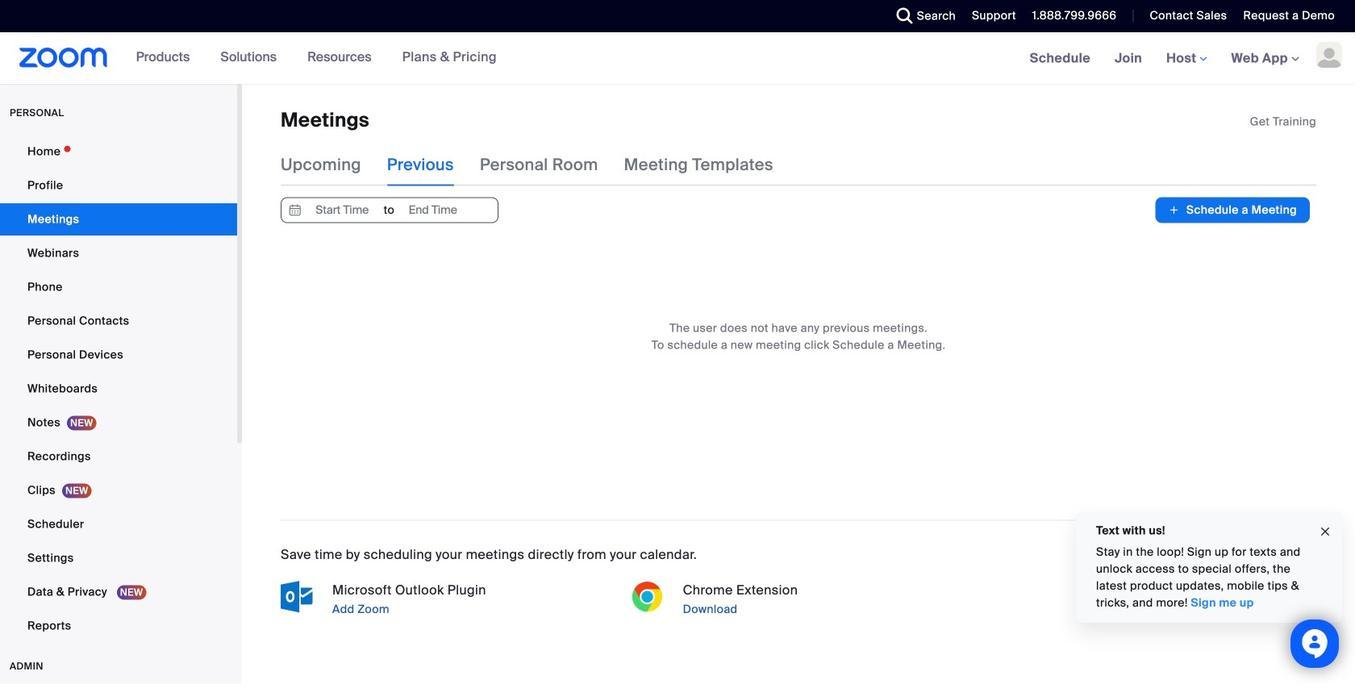 Task type: locate. For each thing, give the bounding box(es) containing it.
zoom logo image
[[19, 48, 108, 68]]

profile picture image
[[1317, 42, 1342, 68]]

personal menu menu
[[0, 136, 237, 644]]

banner
[[0, 32, 1355, 85]]

close image
[[1319, 523, 1332, 541]]

application
[[1250, 114, 1317, 130]]

meetings navigation
[[1018, 32, 1355, 85]]



Task type: vqa. For each thing, say whether or not it's contained in the screenshot.
the rightmost Event
no



Task type: describe. For each thing, give the bounding box(es) containing it.
Date Range Picker Start field
[[305, 198, 380, 222]]

product information navigation
[[124, 32, 509, 84]]

Date Range Picker End field
[[396, 198, 470, 222]]

date image
[[286, 198, 305, 222]]

add image
[[1169, 202, 1180, 218]]

tabs of meeting tab list
[[281, 144, 799, 186]]



